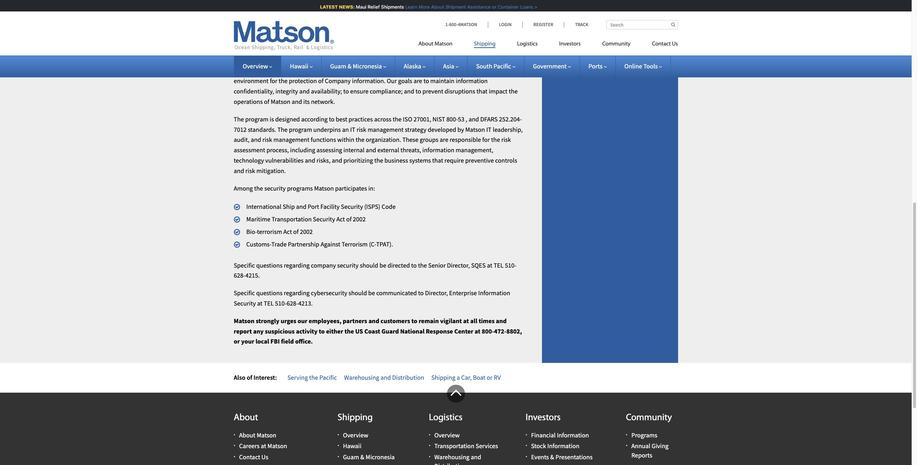 Task type: vqa. For each thing, say whether or not it's contained in the screenshot.
began
no



Task type: locate. For each thing, give the bounding box(es) containing it.
shipping a car, boat or rv
[[432, 374, 501, 382]]

1 horizontal spatial logistics
[[517, 41, 538, 47]]

0 horizontal spatial protection
[[289, 77, 317, 85]]

a inside on the cyber front, matson's information security program is committed to sustaining a secure computing environment for the protection of company information. our goals are to maintain information confidentiality, integrity and availability; to ensure compliance; and to prevent disruptions that impact the operations of matson and its network.
[[464, 67, 467, 75]]

either
[[326, 327, 343, 335]]

800- inside "matson strongly urges our employees, partners and customers to remain vigilant at all times and report any suspicious activity to either the us coast guard national response center at 800-472-8802, or your local fbi field office."
[[482, 327, 494, 335]]

contact inside the top menu navigation
[[653, 41, 671, 47]]

information
[[456, 77, 488, 85], [423, 146, 455, 154]]

online tools link
[[625, 62, 663, 70]]

protection inside matson frequently volunteers its vessels and terminal facilities in honolulu to local first responders and federal security personnel for exercises and drills. as a u.s.-owned flag company, matson considers our company and its resources to be a partner to the uscg, cbp, and law enforcement in the protection of our homeland.
[[471, 39, 499, 47]]

information up the stock information link
[[557, 431, 589, 440]]

0 vertical spatial guam & micronesia link
[[330, 62, 387, 70]]

transportation inside overview transportation services warehousing and distribution
[[435, 442, 475, 450]]

to right communicated
[[418, 289, 424, 297]]

at inside specific questions regarding cybersecurity should be communicated to director, enterprise information security at tel 510-628-4213.
[[257, 299, 263, 308]]

financial
[[531, 431, 556, 440]]

act down facility
[[337, 215, 345, 223]]

a right as
[[375, 28, 379, 37]]

510- right sqes at the right bottom of the page
[[505, 261, 517, 269]]

track
[[576, 22, 589, 28]]

committed
[[397, 67, 427, 75]]

tools
[[644, 62, 658, 70]]

matson down integrity
[[271, 98, 291, 106]]

800- inside the program is designed according to best practices across the iso 27001, nist 800-53 , and dfars 252.204- 7012 standards. the program underpins an it risk management strategy developed by matson it leadership, audit, and risk management functions within the organization. these groups are responsible for the risk assessment process, including assessing internal and external threats, information management, technology vulnerabilities and risks, and prioritizing the business systems that require preventive controls and risk mitigation.
[[447, 115, 458, 123]]

local left first
[[441, 18, 454, 26]]

0 vertical spatial hawaii link
[[290, 62, 313, 70]]

director, left sqes at the right bottom of the page
[[447, 261, 470, 269]]

should up "partners" at bottom left
[[349, 289, 367, 297]]

program up information.
[[367, 67, 391, 75]]

that inside on the cyber front, matson's information security program is committed to sustaining a secure computing environment for the protection of company information. our goals are to maintain information confidentiality, integrity and availability; to ensure compliance; and to prevent disruptions that impact the operations of matson and its network.
[[477, 87, 488, 95]]

logistics inside logistics link
[[517, 41, 538, 47]]

the down "leadership,"
[[492, 136, 500, 144]]

0 horizontal spatial is
[[270, 115, 274, 123]]

search image
[[672, 22, 676, 27]]

1 horizontal spatial warehousing
[[435, 453, 470, 461]]

of down login link at the top right
[[500, 39, 506, 47]]

1 vertical spatial director,
[[425, 289, 448, 297]]

external
[[378, 146, 400, 154]]

be inside specific questions regarding company security should be directed to the senior director, sqes at tel 510- 628-4215.
[[380, 261, 387, 269]]

1 vertical spatial company
[[311, 261, 336, 269]]

track link
[[564, 22, 589, 28]]

the left senior on the bottom left of page
[[418, 261, 427, 269]]

628- inside specific questions regarding company security should be directed to the senior director, sqes at tel 510- 628-4215.
[[234, 272, 246, 280]]

1 vertical spatial or
[[234, 337, 240, 346]]

honolulu
[[408, 18, 433, 26]]

1 vertical spatial management
[[274, 136, 310, 144]]

information up times
[[479, 289, 511, 297]]

to up "maintain" on the left top of page
[[428, 67, 434, 75]]

about inside about matson careers at matson contact us
[[239, 431, 256, 440]]

logistics down register link
[[517, 41, 538, 47]]

pacific
[[494, 62, 512, 70], [320, 374, 337, 382]]

2 horizontal spatial &
[[551, 453, 555, 461]]

shipping up overview hawaii guam & micronesia
[[338, 413, 373, 423]]

472-
[[494, 327, 507, 335]]

1 horizontal spatial protection
[[471, 39, 499, 47]]

shipping up backtop image
[[432, 374, 456, 382]]

footer
[[0, 385, 912, 465]]

1 horizontal spatial distribution
[[435, 462, 467, 465]]

0 vertical spatial community
[[603, 41, 631, 47]]

0 vertical spatial 800-
[[450, 22, 458, 28]]

the left "us"
[[345, 327, 354, 335]]

overview link for logistics
[[435, 431, 460, 440]]

investors down track link
[[560, 41, 581, 47]]

ports
[[589, 62, 603, 70]]

specific inside specific questions regarding cybersecurity should be communicated to director, enterprise information security at tel 510-628-4213.
[[234, 289, 255, 297]]

0 vertical spatial 510-
[[505, 261, 517, 269]]

regarding up 4213. on the left
[[284, 289, 310, 297]]

tel up 'strongly' at the left
[[264, 299, 274, 308]]

management,
[[456, 146, 494, 154]]

local down any
[[256, 337, 269, 346]]

a left car,
[[457, 374, 460, 382]]

2 questions from the top
[[256, 289, 283, 297]]

security down 'mitigation.'
[[265, 184, 286, 192]]

programs annual giving reports
[[632, 431, 669, 459]]

transportation left services
[[435, 442, 475, 450]]

or inside "matson strongly urges our employees, partners and customers to remain vigilant at all times and report any suspicious activity to either the us coast guard national response center at 800-472-8802, or your local fbi field office."
[[234, 337, 240, 346]]

it right an
[[350, 125, 356, 134]]

our down 'login'
[[507, 39, 516, 47]]

community
[[603, 41, 631, 47], [627, 413, 673, 423]]

guam & micronesia link for bottom hawaii link
[[343, 453, 395, 461]]

the right among
[[254, 184, 263, 192]]

1 vertical spatial be
[[380, 261, 387, 269]]

1 vertical spatial questions
[[256, 289, 283, 297]]

our inside "matson strongly urges our employees, partners and customers to remain vigilant at all times and report any suspicious activity to either the us coast guard national response center at 800-472-8802, or your local fbi field office."
[[298, 317, 308, 325]]

0 horizontal spatial overview
[[243, 62, 268, 70]]

resources
[[280, 39, 305, 47]]

to left ensure
[[344, 87, 349, 95]]

is inside the program is designed according to best practices across the iso 27001, nist 800-53 , and dfars 252.204- 7012 standards. the program underpins an it risk management strategy developed by matson it leadership, audit, and risk management functions within the organization. these groups are responsible for the risk assessment process, including assessing internal and external threats, information management, technology vulnerabilities and risks, and prioritizing the business systems that require preventive controls and risk mitigation.
[[270, 115, 274, 123]]

the inside specific questions regarding company security should be directed to the senior director, sqes at tel 510- 628-4215.
[[418, 261, 427, 269]]

contact inside about matson careers at matson contact us
[[239, 453, 260, 461]]

act up trade in the bottom left of the page
[[284, 228, 292, 236]]

serving the pacific link
[[288, 374, 337, 382]]

Search search field
[[607, 20, 678, 29]]

employees,
[[309, 317, 342, 325]]

2 horizontal spatial be
[[380, 261, 387, 269]]

0 vertical spatial regarding
[[284, 261, 310, 269]]

the down the designed
[[278, 125, 288, 134]]

1 horizontal spatial its
[[304, 98, 310, 106]]

1 vertical spatial 800-
[[447, 115, 458, 123]]

1 vertical spatial act
[[284, 228, 292, 236]]

security down participates
[[341, 203, 363, 211]]

matson inside on the cyber front, matson's information security program is committed to sustaining a secure computing environment for the protection of company information. our goals are to maintain information confidentiality, integrity and availability; to ensure compliance; and to prevent disruptions that impact the operations of matson and its network.
[[271, 98, 291, 106]]

director, inside specific questions regarding cybersecurity should be communicated to director, enterprise information security at tel 510-628-4213.
[[425, 289, 448, 297]]

1 vertical spatial 510-
[[275, 299, 287, 308]]

nist
[[433, 115, 445, 123]]

specific up 4215.
[[234, 261, 255, 269]]

also
[[234, 374, 246, 382]]

activity
[[296, 327, 318, 335]]

should
[[360, 261, 379, 269], [349, 289, 367, 297]]

0 vertical spatial be
[[314, 39, 320, 47]]

community inside the top menu navigation
[[603, 41, 631, 47]]

asia link
[[443, 62, 459, 70]]

1 vertical spatial hawaii
[[343, 442, 362, 450]]

container
[[497, 4, 518, 10]]

shipping down considers
[[474, 41, 496, 47]]

regarding inside specific questions regarding cybersecurity should be communicated to director, enterprise information security at tel 510-628-4213.
[[284, 289, 310, 297]]

matson down company, at the top left of the page
[[435, 41, 453, 47]]

0 vertical spatial program
[[367, 67, 391, 75]]

1 horizontal spatial are
[[440, 136, 449, 144]]

security inside specific questions regarding company security should be directed to the senior director, sqes at tel 510- 628-4215.
[[337, 261, 359, 269]]

1 horizontal spatial hawaii
[[343, 442, 362, 450]]

2002 down (isps)
[[353, 215, 366, 223]]

1 vertical spatial information
[[423, 146, 455, 154]]

at inside about matson careers at matson contact us
[[261, 442, 266, 450]]

1 horizontal spatial for
[[305, 28, 313, 37]]

the right impact
[[509, 87, 518, 95]]

information inside the program is designed according to best practices across the iso 27001, nist 800-53 , and dfars 252.204- 7012 standards. the program underpins an it risk management strategy developed by matson it leadership, audit, and risk management functions within the organization. these groups are responsible for the risk assessment process, including assessing internal and external threats, information management, technology vulnerabilities and risks, and prioritizing the business systems that require preventive controls and risk mitigation.
[[423, 146, 455, 154]]

management up the organization.
[[368, 125, 404, 134]]

2 horizontal spatial overview
[[435, 431, 460, 440]]

1 vertical spatial tel
[[264, 299, 274, 308]]

management
[[368, 125, 404, 134], [274, 136, 310, 144]]

1 vertical spatial pacific
[[320, 374, 337, 382]]

0 vertical spatial act
[[337, 215, 345, 223]]

loans
[[519, 4, 532, 10]]

computing
[[488, 67, 517, 75]]

its inside on the cyber front, matson's information security program is committed to sustaining a secure computing environment for the protection of company information. our goals are to maintain information confidentiality, integrity and availability; to ensure compliance; and to prevent disruptions that impact the operations of matson and its network.
[[304, 98, 310, 106]]

audit,
[[234, 136, 250, 144]]

0 vertical spatial protection
[[471, 39, 499, 47]]

a
[[375, 28, 379, 37], [322, 39, 325, 47], [464, 67, 467, 75], [457, 374, 460, 382]]

0 vertical spatial director,
[[447, 261, 470, 269]]

protection
[[471, 39, 499, 47], [289, 77, 317, 85]]

is up our
[[392, 67, 396, 75]]

1 vertical spatial 628-
[[287, 299, 299, 308]]

law
[[408, 39, 417, 47]]

0 vertical spatial security
[[254, 28, 275, 37]]

port
[[308, 203, 319, 211]]

contact up 'tools'
[[653, 41, 671, 47]]

of down confidentiality,
[[264, 98, 270, 106]]

south pacific
[[477, 62, 512, 70]]

1 horizontal spatial company
[[311, 261, 336, 269]]

goals
[[398, 77, 413, 85]]

about inside the top menu navigation
[[419, 41, 434, 47]]

at right 'careers'
[[261, 442, 266, 450]]

company
[[234, 39, 259, 47], [311, 261, 336, 269]]

serving
[[288, 374, 308, 382]]

about matson link down company, at the top left of the page
[[419, 38, 464, 52]]

510- inside specific questions regarding company security should be directed to the senior director, sqes at tel 510- 628-4215.
[[505, 261, 517, 269]]

to right directed
[[411, 261, 417, 269]]

1 questions from the top
[[256, 261, 283, 269]]

company inside matson frequently volunteers its vessels and terminal facilities in honolulu to local first responders and federal security personnel for exercises and drills. as a u.s.-owned flag company, matson considers our company and its resources to be a partner to the uscg, cbp, and law enforcement in the protection of our homeland.
[[234, 39, 259, 47]]

overview
[[243, 62, 268, 70], [343, 431, 369, 440], [435, 431, 460, 440]]

transportation services link
[[435, 442, 498, 450]]

1 horizontal spatial us
[[673, 41, 678, 47]]

be inside specific questions regarding cybersecurity should be communicated to director, enterprise information security at tel 510-628-4213.
[[369, 289, 375, 297]]

to inside the program is designed according to best practices across the iso 27001, nist 800-53 , and dfars 252.204- 7012 standards. the program underpins an it risk management strategy developed by matson it leadership, audit, and risk management functions within the organization. these groups are responsible for the risk assessment process, including assessing internal and external threats, information management, technology vulnerabilities and risks, and prioritizing the business systems that require preventive controls and risk mitigation.
[[329, 115, 335, 123]]

its left network.
[[304, 98, 310, 106]]

are
[[414, 77, 423, 85], [440, 136, 449, 144]]

2 vertical spatial program
[[289, 125, 312, 134]]

section
[[533, 0, 687, 363]]

0 vertical spatial our
[[499, 28, 509, 37]]

1 vertical spatial in
[[454, 39, 459, 47]]

us inside about matson careers at matson contact us
[[262, 453, 269, 461]]

blue matson logo with ocean, shipping, truck, rail and logistics written beneath it. image
[[234, 21, 334, 51]]

security up report
[[234, 299, 256, 308]]

the up the 7012
[[234, 115, 244, 123]]

0 vertical spatial transportation
[[272, 215, 312, 223]]

about for about matson careers at matson contact us
[[239, 431, 256, 440]]

regarding inside specific questions regarding company security should be directed to the senior director, sqes at tel 510- 628-4215.
[[284, 261, 310, 269]]

program down the designed
[[289, 125, 312, 134]]

0 vertical spatial about matson link
[[419, 38, 464, 52]]

4215.
[[246, 272, 260, 280]]

2 it from the left
[[487, 125, 492, 134]]

0 horizontal spatial 510-
[[275, 299, 287, 308]]

1 vertical spatial 2002
[[300, 228, 313, 236]]

company inside specific questions regarding company security should be directed to the senior director, sqes at tel 510- 628-4215.
[[311, 261, 336, 269]]

contact us link up 'tools'
[[642, 38, 678, 52]]

is up standards.
[[270, 115, 274, 123]]

director, inside specific questions regarding company security should be directed to the senior director, sqes at tel 510- 628-4215.
[[447, 261, 470, 269]]

are down committed
[[414, 77, 423, 85]]

1 vertical spatial our
[[507, 39, 516, 47]]

report
[[234, 327, 252, 335]]

to inside specific questions regarding company security should be directed to the senior director, sqes at tel 510- 628-4215.
[[411, 261, 417, 269]]

that inside the program is designed according to best practices across the iso 27001, nist 800-53 , and dfars 252.204- 7012 standards. the program underpins an it risk management strategy developed by matson it leadership, audit, and risk management functions within the organization. these groups are responsible for the risk assessment process, including assessing internal and external threats, information management, technology vulnerabilities and risks, and prioritizing the business systems that require preventive controls and risk mitigation.
[[433, 156, 444, 165]]

pacific right "south"
[[494, 62, 512, 70]]

the
[[355, 39, 363, 47], [461, 39, 470, 47], [243, 67, 252, 75], [279, 77, 288, 85], [509, 87, 518, 95], [393, 115, 402, 123], [356, 136, 365, 144], [492, 136, 500, 144], [375, 156, 384, 165], [254, 184, 263, 192], [418, 261, 427, 269], [345, 327, 354, 335], [309, 374, 318, 382]]

risk down "leadership,"
[[502, 136, 511, 144]]

1 horizontal spatial warehousing and distribution link
[[435, 453, 482, 465]]

1 specific from the top
[[234, 261, 255, 269]]

0 horizontal spatial information
[[423, 146, 455, 154]]

be left directed
[[380, 261, 387, 269]]

hawaii
[[290, 62, 309, 70], [343, 442, 362, 450]]

1 vertical spatial program
[[245, 115, 269, 123]]

0 horizontal spatial contact
[[239, 453, 260, 461]]

director, left enterprise
[[425, 289, 448, 297]]

1 horizontal spatial overview
[[343, 431, 369, 440]]

be inside matson frequently volunteers its vessels and terminal facilities in honolulu to local first responders and federal security personnel for exercises and drills. as a u.s.-owned flag company, matson considers our company and its resources to be a partner to the uscg, cbp, and law enforcement in the protection of our homeland.
[[314, 39, 320, 47]]

risk
[[357, 125, 367, 134], [263, 136, 272, 144], [502, 136, 511, 144], [246, 167, 255, 175]]

1 vertical spatial us
[[262, 453, 269, 461]]

questions for 628-
[[256, 261, 283, 269]]

us down search image
[[673, 41, 678, 47]]

0 vertical spatial in
[[402, 18, 407, 26]]

to inside specific questions regarding cybersecurity should be communicated to director, enterprise information security at tel 510-628-4213.
[[418, 289, 424, 297]]

matson inside the program is designed according to best practices across the iso 27001, nist 800-53 , and dfars 252.204- 7012 standards. the program underpins an it risk management strategy developed by matson it leadership, audit, and risk management functions within the organization. these groups are responsible for the risk assessment process, including assessing internal and external threats, information management, technology vulnerabilities and risks, and prioritizing the business systems that require preventive controls and risk mitigation.
[[466, 125, 485, 134]]

1 vertical spatial warehousing
[[435, 453, 470, 461]]

specific down 4215.
[[234, 289, 255, 297]]

participates
[[335, 184, 367, 192]]

operations
[[234, 98, 263, 106]]

availability;
[[311, 87, 342, 95]]

matson up report
[[234, 317, 255, 325]]

628- inside specific questions regarding cybersecurity should be communicated to director, enterprise information security at tel 510-628-4213.
[[287, 299, 299, 308]]

0 vertical spatial local
[[441, 18, 454, 26]]

overview link for shipping
[[343, 431, 369, 440]]

distribution inside overview transportation services warehousing and distribution
[[435, 462, 467, 465]]

the down drills.
[[355, 39, 363, 47]]

stock information link
[[531, 442, 580, 450]]

1 vertical spatial micronesia
[[366, 453, 395, 461]]

0 vertical spatial information
[[456, 77, 488, 85]]

& inside overview hawaii guam & micronesia
[[361, 453, 365, 461]]

company down customs-trade partnership against terrorism (c-tpat).
[[311, 261, 336, 269]]

the left iso
[[393, 115, 402, 123]]

questions up 4215.
[[256, 261, 283, 269]]

None search field
[[607, 20, 678, 29]]

to
[[434, 18, 440, 26], [307, 39, 312, 47], [348, 39, 353, 47], [428, 67, 434, 75], [424, 77, 429, 85], [344, 87, 349, 95], [416, 87, 421, 95], [329, 115, 335, 123], [411, 261, 417, 269], [418, 289, 424, 297], [412, 317, 418, 325], [319, 327, 325, 335]]

0 horizontal spatial warehousing and distribution link
[[344, 374, 425, 382]]

1 horizontal spatial shipping
[[432, 374, 456, 382]]

remain
[[419, 317, 439, 325]]

guam inside overview hawaii guam & micronesia
[[343, 453, 359, 461]]

of up the partnership
[[293, 228, 299, 236]]

questions inside specific questions regarding company security should be directed to the senior director, sqes at tel 510- 628-4215.
[[256, 261, 283, 269]]

information up events & presentations link
[[548, 442, 580, 450]]

by
[[458, 125, 464, 134]]

prioritizing
[[344, 156, 373, 165]]

us
[[356, 327, 363, 335]]

is
[[392, 67, 396, 75], [270, 115, 274, 123]]

0 horizontal spatial company
[[234, 39, 259, 47]]

matson down ,
[[466, 125, 485, 134]]

2 vertical spatial our
[[298, 317, 308, 325]]

company up "homeland."
[[234, 39, 259, 47]]

1 horizontal spatial local
[[441, 18, 454, 26]]

or left container
[[491, 4, 496, 10]]

protection down considers
[[471, 39, 499, 47]]

1 horizontal spatial transportation
[[435, 442, 475, 450]]

0 vertical spatial 628-
[[234, 272, 246, 280]]

1 vertical spatial is
[[270, 115, 274, 123]]

its up exercises
[[314, 18, 320, 26]]

mitigation.
[[257, 167, 286, 175]]

fbi
[[271, 337, 280, 346]]

0 vertical spatial questions
[[256, 261, 283, 269]]

specific
[[234, 261, 255, 269], [234, 289, 255, 297]]

tel right sqes at the right bottom of the page
[[494, 261, 504, 269]]

2 horizontal spatial overview link
[[435, 431, 460, 440]]

our down login link at the top right
[[499, 28, 509, 37]]

secure
[[469, 67, 486, 75]]

are inside the program is designed according to best practices across the iso 27001, nist 800-53 , and dfars 252.204- 7012 standards. the program underpins an it risk management strategy developed by matson it leadership, audit, and risk management functions within the organization. these groups are responsible for the risk assessment process, including assessing internal and external threats, information management, technology vulnerabilities and risks, and prioritizing the business systems that require preventive controls and risk mitigation.
[[440, 136, 449, 144]]

footer containing about
[[0, 385, 912, 465]]

at up 'strongly' at the left
[[257, 299, 263, 308]]

0 vertical spatial company
[[234, 39, 259, 47]]

0 vertical spatial pacific
[[494, 62, 512, 70]]

transportation down "ship"
[[272, 215, 312, 223]]

1 vertical spatial specific
[[234, 289, 255, 297]]

of inside matson frequently volunteers its vessels and terminal facilities in honolulu to local first responders and federal security personnel for exercises and drills. as a u.s.-owned flag company, matson considers our company and its resources to be a partner to the uscg, cbp, and law enforcement in the protection of our homeland.
[[500, 39, 506, 47]]

about matson link for careers at matson link
[[239, 431, 277, 440]]

to down employees,
[[319, 327, 325, 335]]

0 vertical spatial warehousing and distribution link
[[344, 374, 425, 382]]

strategy
[[405, 125, 427, 134]]

for up "management,"
[[483, 136, 490, 144]]

security inside matson frequently volunteers its vessels and terminal facilities in honolulu to local first responders and federal security personnel for exercises and drills. as a u.s.-owned flag company, matson considers our company and its resources to be a partner to the uscg, cbp, and law enforcement in the protection of our homeland.
[[254, 28, 275, 37]]

4213.
[[299, 299, 313, 308]]

at right sqes at the right bottom of the page
[[487, 261, 493, 269]]

questions inside specific questions regarding cybersecurity should be communicated to director, enterprise information security at tel 510-628-4213.
[[256, 289, 283, 297]]

specific for specific questions regarding cybersecurity should be communicated to director, enterprise information security at tel 510-628-4213.
[[234, 289, 255, 297]]

warehousing
[[344, 374, 380, 382], [435, 453, 470, 461]]

specific inside specific questions regarding company security should be directed to the senior director, sqes at tel 510- 628-4215.
[[234, 261, 255, 269]]

>
[[533, 4, 536, 10]]

protection inside on the cyber front, matson's information security program is committed to sustaining a secure computing environment for the protection of company information. our goals are to maintain information confidentiality, integrity and availability; to ensure compliance; and to prevent disruptions that impact the operations of matson and its network.
[[289, 77, 317, 85]]

or left your
[[234, 337, 240, 346]]

0 vertical spatial us
[[673, 41, 678, 47]]

the right on
[[243, 67, 252, 75]]

international ship and port facility security (isps) code
[[246, 203, 396, 211]]

information
[[311, 67, 343, 75], [479, 289, 511, 297], [557, 431, 589, 440], [548, 442, 580, 450]]

backtop image
[[447, 385, 465, 403]]

contact us
[[653, 41, 678, 47]]

2 vertical spatial shipping
[[338, 413, 373, 423]]

that left require
[[433, 156, 444, 165]]

2 vertical spatial or
[[487, 374, 493, 382]]

2 regarding from the top
[[284, 289, 310, 297]]

program inside on the cyber front, matson's information security program is committed to sustaining a secure computing environment for the protection of company information. our goals are to maintain information confidentiality, integrity and availability; to ensure compliance; and to prevent disruptions that impact the operations of matson and its network.
[[367, 67, 391, 75]]

overview for logistics
[[435, 431, 460, 440]]

micronesia
[[353, 62, 382, 70], [366, 453, 395, 461]]

0 vertical spatial contact
[[653, 41, 671, 47]]

information down groups
[[423, 146, 455, 154]]

homeland.
[[234, 49, 263, 57]]

company,
[[424, 28, 450, 37]]

0 vertical spatial are
[[414, 77, 423, 85]]

about matson link up careers at matson link
[[239, 431, 277, 440]]

tel
[[494, 261, 504, 269], [264, 299, 274, 308]]

1 horizontal spatial in
[[454, 39, 459, 47]]

1 horizontal spatial the
[[278, 125, 288, 134]]

1 vertical spatial investors
[[526, 413, 561, 423]]

1-800-4matson link
[[446, 22, 488, 28]]

south pacific link
[[477, 62, 516, 70]]

overview inside overview transportation services warehousing and distribution
[[435, 431, 460, 440]]

local inside matson frequently volunteers its vessels and terminal facilities in honolulu to local first responders and federal security personnel for exercises and drills. as a u.s.-owned flag company, matson considers our company and its resources to be a partner to the uscg, cbp, and law enforcement in the protection of our homeland.
[[441, 18, 454, 26]]

1 horizontal spatial management
[[368, 125, 404, 134]]

process,
[[267, 146, 289, 154]]

1 horizontal spatial be
[[369, 289, 375, 297]]

0 vertical spatial shipping
[[474, 41, 496, 47]]

controls
[[496, 156, 518, 165]]

security down the frequently
[[254, 28, 275, 37]]

local inside "matson strongly urges our employees, partners and customers to remain vigilant at all times and report any suspicious activity to either the us coast guard national response center at 800-472-8802, or your local fbi field office."
[[256, 337, 269, 346]]

matson's
[[286, 67, 309, 75]]

2 horizontal spatial its
[[314, 18, 320, 26]]

1 regarding from the top
[[284, 261, 310, 269]]

1 vertical spatial contact us link
[[239, 453, 269, 461]]

2 specific from the top
[[234, 289, 255, 297]]

the up internal
[[356, 136, 365, 144]]

its
[[314, 18, 320, 26], [272, 39, 278, 47], [304, 98, 310, 106]]

be down specific questions regarding company security should be directed to the senior director, sqes at tel 510- 628-4215.
[[369, 289, 375, 297]]

national
[[401, 327, 425, 335]]

protection down matson's
[[289, 77, 317, 85]]

0 horizontal spatial be
[[314, 39, 320, 47]]

login link
[[488, 22, 523, 28]]

1 horizontal spatial hawaii link
[[343, 442, 362, 450]]

community link
[[592, 38, 642, 52]]

technology
[[234, 156, 264, 165]]

1 vertical spatial for
[[270, 77, 278, 85]]

1 horizontal spatial about matson link
[[419, 38, 464, 52]]

overview inside overview hawaii guam & micronesia
[[343, 431, 369, 440]]

functions
[[311, 136, 336, 144]]



Task type: describe. For each thing, give the bounding box(es) containing it.
risks,
[[317, 156, 331, 165]]

first
[[456, 18, 466, 26]]

0 horizontal spatial program
[[245, 115, 269, 123]]

matson inside about matson link
[[435, 41, 453, 47]]

bio-terrorism act of 2002
[[246, 228, 313, 236]]

for inside matson frequently volunteers its vessels and terminal facilities in honolulu to local first responders and federal security personnel for exercises and drills. as a u.s.-owned flag company, matson considers our company and its resources to be a partner to the uscg, cbp, and law enforcement in the protection of our homeland.
[[305, 28, 313, 37]]

among
[[234, 184, 253, 192]]

matson down 1-800-4matson
[[451, 28, 471, 37]]

center
[[455, 327, 474, 335]]

1 vertical spatial hawaii link
[[343, 442, 362, 450]]

top menu navigation
[[419, 38, 678, 52]]

times
[[479, 317, 495, 325]]

senior
[[429, 261, 446, 269]]

0 vertical spatial micronesia
[[353, 62, 382, 70]]

vulnerabilities
[[265, 156, 304, 165]]

about for about
[[234, 413, 258, 423]]

investors inside investors link
[[560, 41, 581, 47]]

ports link
[[589, 62, 607, 70]]

1 vertical spatial the
[[278, 125, 288, 134]]

guam & micronesia link for the top hawaii link
[[330, 62, 387, 70]]

1 vertical spatial logistics
[[429, 413, 463, 423]]

shipment
[[444, 4, 465, 10]]

owned
[[393, 28, 411, 37]]

0 horizontal spatial &
[[348, 62, 352, 70]]

suspicious
[[265, 327, 295, 335]]

1 vertical spatial security
[[265, 184, 286, 192]]

tpat).
[[376, 240, 393, 248]]

about for about matson
[[419, 41, 434, 47]]

risk down practices
[[357, 125, 367, 134]]

and inside overview transportation services warehousing and distribution
[[471, 453, 482, 461]]

coast
[[365, 327, 381, 335]]

of up terrorism
[[346, 215, 352, 223]]

0 vertical spatial guam
[[330, 62, 347, 70]]

information inside specific questions regarding cybersecurity should be communicated to director, enterprise information security at tel 510-628-4213.
[[479, 289, 511, 297]]

company
[[325, 77, 351, 85]]

4matson
[[458, 22, 478, 28]]

federal
[[234, 28, 253, 37]]

1-800-4matson
[[446, 22, 478, 28]]

front,
[[270, 67, 284, 75]]

guard
[[382, 327, 399, 335]]

warehousing inside overview transportation services warehousing and distribution
[[435, 453, 470, 461]]

bio-
[[246, 228, 257, 236]]

more
[[418, 4, 429, 10]]

u.s.-
[[380, 28, 393, 37]]

information.
[[352, 77, 386, 85]]

vessels
[[322, 18, 341, 26]]

0 horizontal spatial 2002
[[300, 228, 313, 236]]

annual
[[632, 442, 651, 450]]

our
[[387, 77, 397, 85]]

dfars
[[481, 115, 498, 123]]

matson up careers at matson link
[[257, 431, 277, 440]]

tel inside specific questions regarding cybersecurity should be communicated to director, enterprise information security at tel 510-628-4213.
[[264, 299, 274, 308]]

threats,
[[401, 146, 421, 154]]

are inside on the cyber front, matson's information security program is committed to sustaining a secure computing environment for the protection of company information. our goals are to maintain information confidentiality, integrity and availability; to ensure compliance; and to prevent disruptions that impact the operations of matson and its network.
[[414, 77, 423, 85]]

require
[[445, 156, 464, 165]]

investors inside footer
[[526, 413, 561, 423]]

at inside specific questions regarding company security should be directed to the senior director, sqes at tel 510- 628-4215.
[[487, 261, 493, 269]]

transportation for overview
[[435, 442, 475, 450]]

on the cyber front, matson's information security program is committed to sustaining a secure computing environment for the protection of company information. our goals are to maintain information confidentiality, integrity and availability; to ensure compliance; and to prevent disruptions that impact the operations of matson and its network.
[[234, 67, 518, 106]]

tel inside specific questions regarding company security should be directed to the senior director, sqes at tel 510- 628-4215.
[[494, 261, 504, 269]]

regarding for cybersecurity
[[284, 289, 310, 297]]

alaska link
[[404, 62, 426, 70]]

urges
[[281, 317, 297, 325]]

of right also
[[247, 374, 252, 382]]

1 it from the left
[[350, 125, 356, 134]]

(isps)
[[365, 203, 381, 211]]

at down all
[[475, 327, 481, 335]]

services
[[476, 442, 498, 450]]

on
[[234, 67, 242, 75]]

to down drills.
[[348, 39, 353, 47]]

0 horizontal spatial hawaii
[[290, 62, 309, 70]]

information inside on the cyber front, matson's information security program is committed to sustaining a secure computing environment for the protection of company information. our goals are to maintain information confidentiality, integrity and availability; to ensure compliance; and to prevent disruptions that impact the operations of matson and its network.
[[456, 77, 488, 85]]

learn
[[404, 4, 416, 10]]

online
[[625, 62, 643, 70]]

community inside footer
[[627, 413, 673, 423]]

interest:
[[254, 374, 277, 382]]

responsible
[[450, 136, 481, 144]]

vigilant
[[441, 317, 462, 325]]

the down "external"
[[375, 156, 384, 165]]

0 horizontal spatial the
[[234, 115, 244, 123]]

to up company, at the top left of the page
[[434, 18, 440, 26]]

to left prevent
[[416, 87, 421, 95]]

security inside on the cyber front, matson's information security program is committed to sustaining a secure computing environment for the protection of company information. our goals are to maintain information confidentiality, integrity and availability; to ensure compliance; and to prevent disruptions that impact the operations of matson and its network.
[[344, 67, 366, 75]]

0 horizontal spatial warehousing
[[344, 374, 380, 382]]

risk down standards.
[[263, 136, 272, 144]]

prevent
[[423, 87, 444, 95]]

1 vertical spatial shipping
[[432, 374, 456, 382]]

510- inside specific questions regarding cybersecurity should be communicated to director, enterprise information security at tel 510-628-4213.
[[275, 299, 287, 308]]

an
[[342, 125, 349, 134]]

0 vertical spatial its
[[314, 18, 320, 26]]

security down international ship and port facility security (isps) code
[[313, 215, 335, 223]]

0 horizontal spatial overview link
[[243, 62, 273, 70]]

252.204-
[[499, 115, 522, 123]]

shipping inside the top menu navigation
[[474, 41, 496, 47]]

to up prevent
[[424, 77, 429, 85]]

at left all
[[464, 317, 469, 325]]

the up integrity
[[279, 77, 288, 85]]

matson right 'careers'
[[268, 442, 287, 450]]

0 horizontal spatial act
[[284, 228, 292, 236]]

to up national
[[412, 317, 418, 325]]

information inside on the cyber front, matson's information security program is committed to sustaining a secure computing environment for the protection of company information. our goals are to maintain information confidentiality, integrity and availability; to ensure compliance; and to prevent disruptions that impact the operations of matson and its network.
[[311, 67, 343, 75]]

among the security programs matson participates in:
[[234, 184, 375, 192]]

about matson
[[419, 41, 453, 47]]

the inside "matson strongly urges our employees, partners and customers to remain vigilant at all times and report any suspicious activity to either the us coast guard national response center at 800-472-8802, or your local fbi field office."
[[345, 327, 354, 335]]

annual giving reports link
[[632, 442, 669, 459]]

login
[[499, 22, 512, 28]]

hawaii inside overview hawaii guam & micronesia
[[343, 442, 362, 450]]

matson up federal
[[234, 18, 254, 26]]

presentations
[[556, 453, 593, 461]]

1-
[[446, 22, 450, 28]]

as
[[368, 28, 374, 37]]

a down exercises
[[322, 39, 325, 47]]

0 horizontal spatial shipping
[[338, 413, 373, 423]]

0 horizontal spatial distribution
[[392, 374, 425, 382]]

south
[[477, 62, 493, 70]]

0 vertical spatial contact us link
[[642, 38, 678, 52]]

sustaining
[[435, 67, 463, 75]]

according
[[301, 115, 328, 123]]

business
[[385, 156, 408, 165]]

53
[[458, 115, 465, 123]]

about matson link for shipping link
[[419, 38, 464, 52]]

sqes
[[471, 261, 486, 269]]

questions for 4213.
[[256, 289, 283, 297]]

internal
[[344, 146, 365, 154]]

giving
[[652, 442, 669, 450]]

& inside financial information stock information events & presentations
[[551, 453, 555, 461]]

assessing
[[317, 146, 342, 154]]

stock
[[531, 442, 547, 450]]

alaska
[[404, 62, 422, 70]]

micronesia inside overview hawaii guam & micronesia
[[366, 453, 395, 461]]

the right serving
[[309, 374, 318, 382]]

should inside specific questions regarding cybersecurity should be communicated to director, enterprise information security at tel 510-628-4213.
[[349, 289, 367, 297]]

us inside the top menu navigation
[[673, 41, 678, 47]]

also of interest:
[[234, 374, 277, 382]]

latest news: maui relief shipments learn more about shipment assistance or container loans >
[[319, 4, 536, 10]]

0 horizontal spatial in
[[402, 18, 407, 26]]

is inside on the cyber front, matson's information security program is committed to sustaining a secure computing environment for the protection of company information. our goals are to maintain information confidentiality, integrity and availability; to ensure compliance; and to prevent disruptions that impact the operations of matson and its network.
[[392, 67, 396, 75]]

boat
[[473, 374, 486, 382]]

cbp,
[[383, 39, 395, 47]]

field
[[281, 337, 294, 346]]

0 horizontal spatial its
[[272, 39, 278, 47]]

matson up international ship and port facility security (isps) code
[[314, 184, 334, 192]]

for inside on the cyber front, matson's information security program is committed to sustaining a secure computing environment for the protection of company information. our goals are to maintain information confidentiality, integrity and availability; to ensure compliance; and to prevent disruptions that impact the operations of matson and its network.
[[270, 77, 278, 85]]

disruptions
[[445, 87, 476, 95]]

responders
[[467, 18, 498, 26]]

enforcement
[[418, 39, 453, 47]]

should inside specific questions regarding company security should be directed to the senior director, sqes at tel 510- 628-4215.
[[360, 261, 379, 269]]

against
[[321, 240, 341, 248]]

rv
[[494, 374, 501, 382]]

regarding for company
[[284, 261, 310, 269]]

security inside specific questions regarding cybersecurity should be communicated to director, enterprise information security at tel 510-628-4213.
[[234, 299, 256, 308]]

0 vertical spatial or
[[491, 4, 496, 10]]

the down the "1-800-4matson" link
[[461, 39, 470, 47]]

logistics link
[[507, 38, 549, 52]]

register link
[[523, 22, 564, 28]]

reports
[[632, 451, 653, 459]]

1 horizontal spatial 2002
[[353, 215, 366, 223]]

government
[[533, 62, 567, 70]]

in:
[[369, 184, 375, 192]]

considers
[[472, 28, 498, 37]]

compliance;
[[370, 87, 403, 95]]

matson inside "matson strongly urges our employees, partners and customers to remain vigilant at all times and report any suspicious activity to either the us coast guard national response center at 800-472-8802, or your local fbi field office."
[[234, 317, 255, 325]]

overview for shipping
[[343, 431, 369, 440]]

specific for specific questions regarding company security should be directed to the senior director, sqes at tel 510- 628-4215.
[[234, 261, 255, 269]]

of up availability;
[[318, 77, 324, 85]]

risk down technology
[[246, 167, 255, 175]]

1 horizontal spatial pacific
[[494, 62, 512, 70]]

for inside the program is designed according to best practices across the iso 27001, nist 800-53 , and dfars 252.204- 7012 standards. the program underpins an it risk management strategy developed by matson it leadership, audit, and risk management functions within the organization. these groups are responsible for the risk assessment process, including assessing internal and external threats, information management, technology vulnerabilities and risks, and prioritizing the business systems that require preventive controls and risk mitigation.
[[483, 136, 490, 144]]

strongly
[[256, 317, 280, 325]]

to right 'resources'
[[307, 39, 312, 47]]

online tools
[[625, 62, 658, 70]]

programs link
[[632, 431, 658, 440]]

organization.
[[366, 136, 401, 144]]

,
[[466, 115, 468, 123]]

transportation for maritime
[[272, 215, 312, 223]]



